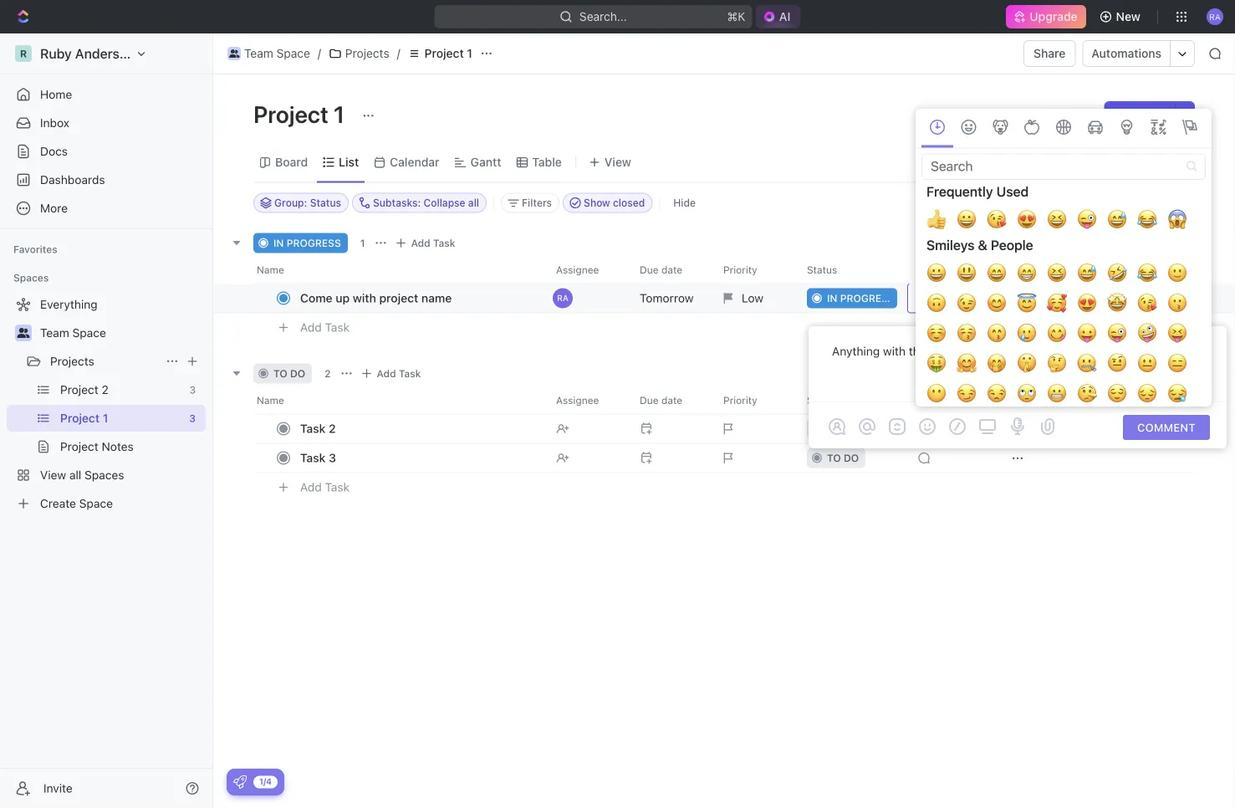 Task type: describe. For each thing, give the bounding box(es) containing it.
add task up ‎task 2 link
[[377, 368, 421, 379]]

0 vertical spatial project
[[425, 46, 464, 60]]

the
[[909, 344, 927, 358]]

😏
[[957, 381, 977, 407]]

anything with the letter "a"
[[833, 344, 979, 358]]

new
[[1117, 10, 1141, 23]]

task up customize
[[1140, 108, 1166, 121]]

🤩
[[1108, 290, 1128, 317]]

calendar
[[390, 155, 440, 169]]

😘 inside smileys & people element
[[1138, 290, 1158, 317]]

list link
[[336, 151, 359, 174]]

😜 inside frequently used element
[[1078, 207, 1098, 233]]

calendar link
[[387, 151, 440, 174]]

‎come up with project name
[[300, 291, 452, 305]]

project 1 inside project 1 link
[[425, 46, 473, 60]]

1/4
[[259, 777, 272, 787]]

favorites button
[[7, 239, 64, 259]]

😑
[[1168, 350, 1188, 377]]

frequently used element
[[922, 180, 1207, 233]]

‎task 2 link
[[296, 417, 543, 441]]

project
[[380, 291, 419, 305]]

search...
[[580, 10, 627, 23]]

up
[[336, 291, 350, 305]]

in
[[274, 237, 284, 249]]

comment button
[[1124, 415, 1211, 440]]

list
[[339, 155, 359, 169]]

list of emoji element
[[917, 180, 1212, 808]]

2 horizontal spatial 1
[[467, 46, 473, 60]]

😆 for 😅
[[1048, 260, 1068, 286]]

tree inside the sidebar navigation
[[7, 291, 206, 517]]

&
[[979, 237, 988, 253]]

👍
[[927, 207, 947, 233]]

‎come
[[300, 291, 333, 305]]

spaces
[[13, 272, 49, 284]]

frequently
[[927, 184, 994, 199]]

😋
[[1048, 320, 1068, 347]]

to
[[274, 368, 288, 379]]

team space link inside tree
[[40, 320, 203, 346]]

team space inside the sidebar navigation
[[40, 326, 106, 340]]

add down the task 3
[[300, 480, 322, 494]]

😚
[[957, 320, 977, 347]]

anything
[[833, 344, 881, 358]]

upgrade
[[1030, 10, 1078, 23]]

😍 inside smileys & people element
[[1078, 290, 1098, 317]]

😜 inside smileys & people element
[[1108, 320, 1128, 347]]

inbox link
[[7, 110, 206, 136]]

😗
[[1168, 290, 1188, 317]]

dashboards link
[[7, 167, 206, 193]]

🥲
[[1018, 320, 1038, 347]]

smileys & people
[[927, 237, 1034, 253]]

add task down the task 3
[[300, 480, 350, 494]]

😝
[[1168, 320, 1188, 347]]

1 / from the left
[[318, 46, 321, 60]]

🤗
[[957, 350, 977, 377]]

🤨
[[1108, 350, 1128, 377]]

frequently used
[[927, 184, 1030, 199]]

1 horizontal spatial with
[[884, 344, 906, 358]]

team inside tree
[[40, 326, 69, 340]]

space inside tree
[[72, 326, 106, 340]]

task 3
[[300, 451, 336, 465]]

1 horizontal spatial team
[[244, 46, 273, 60]]

😃
[[957, 260, 977, 286]]

🤣
[[1108, 260, 1128, 286]]

add task button down ‎come
[[293, 318, 357, 338]]

docs link
[[7, 138, 206, 165]]

in progress
[[274, 237, 341, 249]]

name
[[422, 291, 452, 305]]

new button
[[1093, 3, 1151, 30]]

add task button up ‎come up with project name link
[[391, 233, 462, 253]]

😆 for 😜
[[1048, 207, 1068, 233]]

task inside task 3 link
[[300, 451, 326, 465]]

user group image inside tree
[[17, 328, 30, 338]]

😊
[[987, 290, 1008, 317]]

customize
[[1094, 155, 1152, 169]]

Search tasks... text field
[[1028, 190, 1195, 215]]

hide inside button
[[674, 197, 696, 209]]

do
[[290, 368, 306, 379]]

😱
[[1168, 207, 1188, 233]]

😄
[[987, 260, 1008, 286]]

0 vertical spatial projects
[[345, 46, 390, 60]]

inbox
[[40, 116, 69, 130]]

letter
[[930, 344, 959, 358]]

1 vertical spatial project 1
[[254, 100, 350, 128]]

‎task 2
[[300, 422, 336, 436]]

2 / from the left
[[397, 46, 401, 60]]

add task down ‎come
[[300, 321, 350, 334]]

add task up customize
[[1115, 108, 1166, 121]]

table
[[533, 155, 562, 169]]

smileys
[[927, 237, 975, 253]]

🥰
[[1048, 290, 1068, 317]]

🤐
[[1078, 350, 1098, 377]]

dashboards
[[40, 173, 105, 187]]

hide inside dropdown button
[[1038, 155, 1063, 169]]

😅 inside frequently used element
[[1108, 207, 1128, 233]]

😂 for 🤣
[[1138, 260, 1158, 286]]

😂 for 😅
[[1138, 207, 1158, 233]]

😑 😶
[[927, 350, 1188, 407]]

😶
[[927, 381, 947, 407]]

automations
[[1092, 46, 1162, 60]]

‎task
[[300, 422, 326, 436]]

🙄
[[1018, 381, 1038, 407]]

🙂
[[1168, 260, 1188, 286]]

1 horizontal spatial team space link
[[223, 44, 315, 64]]

Search search field
[[922, 153, 1207, 180]]

board link
[[272, 151, 308, 174]]



Task type: vqa. For each thing, say whether or not it's contained in the screenshot.
the top HIDE
yes



Task type: locate. For each thing, give the bounding box(es) containing it.
1 vertical spatial space
[[72, 326, 106, 340]]

1 vertical spatial team space
[[40, 326, 106, 340]]

😀 up "🙃"
[[927, 260, 947, 286]]

search button
[[949, 151, 1014, 174]]

automations button
[[1084, 41, 1171, 66]]

1 horizontal spatial 😅
[[1108, 207, 1128, 233]]

☺️
[[927, 320, 947, 347]]

😘 up the &
[[987, 207, 1008, 233]]

1 horizontal spatial projects link
[[325, 44, 394, 64]]

people
[[992, 237, 1034, 253]]

tree containing team space
[[7, 291, 206, 517]]

1 😂 from the top
[[1138, 207, 1158, 233]]

task up ‎task 2 link
[[399, 368, 421, 379]]

1 vertical spatial project
[[254, 100, 329, 128]]

0 vertical spatial 😂
[[1138, 207, 1158, 233]]

search
[[971, 155, 1009, 169]]

add task button down the task 3
[[293, 477, 357, 497]]

1 vertical spatial 😂
[[1138, 260, 1158, 286]]

2 right "‎task"
[[329, 422, 336, 436]]

😆 up 🥰
[[1048, 260, 1068, 286]]

2 vertical spatial 1
[[360, 237, 365, 249]]

😅 inside smileys & people element
[[1078, 260, 1098, 286]]

😘 up 🤪
[[1138, 290, 1158, 317]]

0 vertical spatial 😀
[[957, 207, 977, 233]]

0 horizontal spatial hide
[[674, 197, 696, 209]]

hide
[[1038, 155, 1063, 169], [674, 197, 696, 209]]

0 vertical spatial 😅
[[1108, 207, 1128, 233]]

board
[[275, 155, 308, 169]]

add task button up ‎task 2 link
[[357, 364, 428, 384]]

add up ‎come up with project name link
[[411, 237, 431, 249]]

🤥
[[1078, 381, 1098, 407]]

😌
[[1108, 381, 1128, 407]]

🙃
[[927, 290, 947, 317]]

1 vertical spatial hide
[[674, 197, 696, 209]]

1 horizontal spatial project 1
[[425, 46, 473, 60]]

add up customize
[[1115, 108, 1137, 121]]

0 vertical spatial 1
[[467, 46, 473, 60]]

add task button up customize
[[1105, 101, 1176, 128]]

space
[[277, 46, 310, 60], [72, 326, 106, 340]]

0 horizontal spatial 😜
[[1078, 207, 1098, 233]]

projects inside the sidebar navigation
[[50, 354, 94, 368]]

1 vertical spatial projects link
[[50, 348, 159, 375]]

add task button
[[1105, 101, 1176, 128], [391, 233, 462, 253], [293, 318, 357, 338], [357, 364, 428, 384], [293, 477, 357, 497]]

😬
[[1048, 381, 1068, 407]]

🤔
[[1048, 350, 1068, 377]]

😒
[[987, 381, 1008, 407]]

😂 inside frequently used element
[[1138, 207, 1158, 233]]

2 😆 from the top
[[1048, 260, 1068, 286]]

home
[[40, 87, 72, 101]]

😘 inside frequently used element
[[987, 207, 1008, 233]]

😂 inside smileys & people element
[[1138, 260, 1158, 286]]

0 horizontal spatial team space
[[40, 326, 106, 340]]

😍 inside frequently used element
[[1018, 207, 1038, 233]]

😍 up people
[[1018, 207, 1038, 233]]

😔
[[1138, 381, 1158, 407]]

1 vertical spatial 😀
[[927, 260, 947, 286]]

0 horizontal spatial 😅
[[1078, 260, 1098, 286]]

add down ‎come
[[300, 321, 322, 334]]

😀 up smileys & people
[[957, 207, 977, 233]]

🤫
[[1018, 350, 1038, 377]]

0 horizontal spatial projects
[[50, 354, 94, 368]]

0 vertical spatial 😘
[[987, 207, 1008, 233]]

0 vertical spatial 😜
[[1078, 207, 1098, 233]]

1 vertical spatial projects
[[50, 354, 94, 368]]

🤭
[[987, 350, 1008, 377]]

😂 left 🙂
[[1138, 260, 1158, 286]]

1 vertical spatial 😆
[[1048, 260, 1068, 286]]

add up ‎task 2 link
[[377, 368, 396, 379]]

task up name
[[433, 237, 456, 249]]

customize button
[[1072, 151, 1157, 174]]

1 horizontal spatial team space
[[244, 46, 310, 60]]

😅 up 🤣
[[1108, 207, 1128, 233]]

0 horizontal spatial 😀
[[927, 260, 947, 286]]

0 horizontal spatial /
[[318, 46, 321, 60]]

2 😂 from the top
[[1138, 260, 1158, 286]]

0 vertical spatial team space link
[[223, 44, 315, 64]]

😐
[[1138, 350, 1158, 377]]

1 horizontal spatial 😀
[[957, 207, 977, 233]]

task
[[1140, 108, 1166, 121], [433, 237, 456, 249], [325, 321, 350, 334], [399, 368, 421, 379], [300, 451, 326, 465], [325, 480, 350, 494]]

task down 3
[[325, 480, 350, 494]]

2
[[325, 368, 331, 379], [329, 422, 336, 436]]

😆 inside smileys & people element
[[1048, 260, 1068, 286]]

😀 inside smileys & people element
[[927, 260, 947, 286]]

2 right do on the top
[[325, 368, 331, 379]]

team
[[244, 46, 273, 60], [40, 326, 69, 340]]

😜 down search search box
[[1078, 207, 1098, 233]]

😛
[[1078, 320, 1098, 347]]

1 vertical spatial 😘
[[1138, 290, 1158, 317]]

😗 ☺️
[[927, 290, 1188, 347]]

😜 left 🤪
[[1108, 320, 1128, 347]]

1 horizontal spatial 😜
[[1108, 320, 1128, 347]]

share
[[1034, 46, 1066, 60]]

0 horizontal spatial 😍
[[1018, 207, 1038, 233]]

1 horizontal spatial 😍
[[1078, 290, 1098, 317]]

1 horizontal spatial hide
[[1038, 155, 1063, 169]]

0 vertical spatial with
[[353, 291, 376, 305]]

0 horizontal spatial project
[[254, 100, 329, 128]]

‎come up with project name link
[[296, 286, 543, 310]]

upgrade link
[[1007, 5, 1087, 28]]

comment
[[1138, 421, 1197, 434]]

sidebar navigation
[[0, 33, 213, 808]]

1 horizontal spatial user group image
[[229, 49, 240, 58]]

0 vertical spatial hide
[[1038, 155, 1063, 169]]

1 vertical spatial team
[[40, 326, 69, 340]]

🙂 🙃
[[927, 260, 1188, 317]]

hide button
[[1018, 151, 1068, 174]]

1 😆 from the top
[[1048, 207, 1068, 233]]

0 vertical spatial team
[[244, 46, 273, 60]]

1 horizontal spatial projects
[[345, 46, 390, 60]]

1 vertical spatial 2
[[329, 422, 336, 436]]

gantt link
[[468, 151, 502, 174]]

project
[[425, 46, 464, 60], [254, 100, 329, 128]]

table link
[[529, 151, 562, 174]]

0 vertical spatial 😍
[[1018, 207, 1038, 233]]

onboarding checklist button element
[[233, 776, 247, 789]]

3
[[329, 451, 336, 465]]

clear image
[[1187, 161, 1198, 172]]

1 horizontal spatial space
[[277, 46, 310, 60]]

😇
[[1018, 290, 1038, 317]]

😀 inside frequently used element
[[957, 207, 977, 233]]

😁
[[1018, 260, 1038, 286]]

😆 inside frequently used element
[[1048, 207, 1068, 233]]

0 vertical spatial project 1
[[425, 46, 473, 60]]

1 vertical spatial 😅
[[1078, 260, 1098, 286]]

projects
[[345, 46, 390, 60], [50, 354, 94, 368]]

with right up
[[353, 291, 376, 305]]

1 vertical spatial with
[[884, 344, 906, 358]]

to do
[[274, 368, 306, 379]]

😍 up 😛
[[1078, 290, 1098, 317]]

1 vertical spatial 😍
[[1078, 290, 1098, 317]]

0 horizontal spatial team space link
[[40, 320, 203, 346]]

team space link
[[223, 44, 315, 64], [40, 320, 203, 346]]

😅 left 🤣
[[1078, 260, 1098, 286]]

0 vertical spatial team space
[[244, 46, 310, 60]]

0 horizontal spatial with
[[353, 291, 376, 305]]

add task up name
[[411, 237, 456, 249]]

😅
[[1108, 207, 1128, 233], [1078, 260, 1098, 286]]

⌘k
[[728, 10, 746, 23]]

😜
[[1078, 207, 1098, 233], [1108, 320, 1128, 347]]

home link
[[7, 81, 206, 108]]

with left the at the right of page
[[884, 344, 906, 358]]

docs
[[40, 144, 68, 158]]

smileys & people element
[[922, 233, 1207, 808]]

😆 down search search box
[[1048, 207, 1068, 233]]

😍
[[1018, 207, 1038, 233], [1078, 290, 1098, 317]]

task down up
[[325, 321, 350, 334]]

0 horizontal spatial user group image
[[17, 328, 30, 338]]

0 horizontal spatial team
[[40, 326, 69, 340]]

😂 left 😱
[[1138, 207, 1158, 233]]

😉
[[957, 290, 977, 317]]

0 horizontal spatial 1
[[334, 100, 345, 128]]

😂
[[1138, 207, 1158, 233], [1138, 260, 1158, 286]]

hide button
[[667, 193, 703, 213]]

1 horizontal spatial /
[[397, 46, 401, 60]]

with
[[353, 291, 376, 305], [884, 344, 906, 358]]

add task
[[1115, 108, 1166, 121], [411, 237, 456, 249], [300, 321, 350, 334], [377, 368, 421, 379], [300, 480, 350, 494]]

"a"
[[962, 344, 979, 358]]

😘
[[987, 207, 1008, 233], [1138, 290, 1158, 317]]

favorites
[[13, 244, 58, 255]]

😝 🤑
[[927, 320, 1188, 377]]

invite
[[44, 782, 73, 795]]

task left 3
[[300, 451, 326, 465]]

1 horizontal spatial project
[[425, 46, 464, 60]]

0 vertical spatial 2
[[325, 368, 331, 379]]

🤪
[[1138, 320, 1158, 347]]

tree
[[7, 291, 206, 517]]

😪
[[1168, 381, 1188, 407]]

1 vertical spatial 😜
[[1108, 320, 1128, 347]]

1 vertical spatial 1
[[334, 100, 345, 128]]

0 vertical spatial projects link
[[325, 44, 394, 64]]

project 1 link
[[404, 44, 477, 64]]

0 vertical spatial space
[[277, 46, 310, 60]]

0 horizontal spatial project 1
[[254, 100, 350, 128]]

0 horizontal spatial space
[[72, 326, 106, 340]]

1 vertical spatial team space link
[[40, 320, 203, 346]]

projects link
[[325, 44, 394, 64], [50, 348, 159, 375]]

0 horizontal spatial projects link
[[50, 348, 159, 375]]

😙
[[987, 320, 1008, 347]]

gantt
[[471, 155, 502, 169]]

onboarding checklist button image
[[233, 776, 247, 789]]

1 horizontal spatial 😘
[[1138, 290, 1158, 317]]

1 vertical spatial user group image
[[17, 328, 30, 338]]

0 vertical spatial 😆
[[1048, 207, 1068, 233]]

0 horizontal spatial 😘
[[987, 207, 1008, 233]]

user group image
[[229, 49, 240, 58], [17, 328, 30, 338]]

0 vertical spatial user group image
[[229, 49, 240, 58]]

1 horizontal spatial 1
[[360, 237, 365, 249]]



